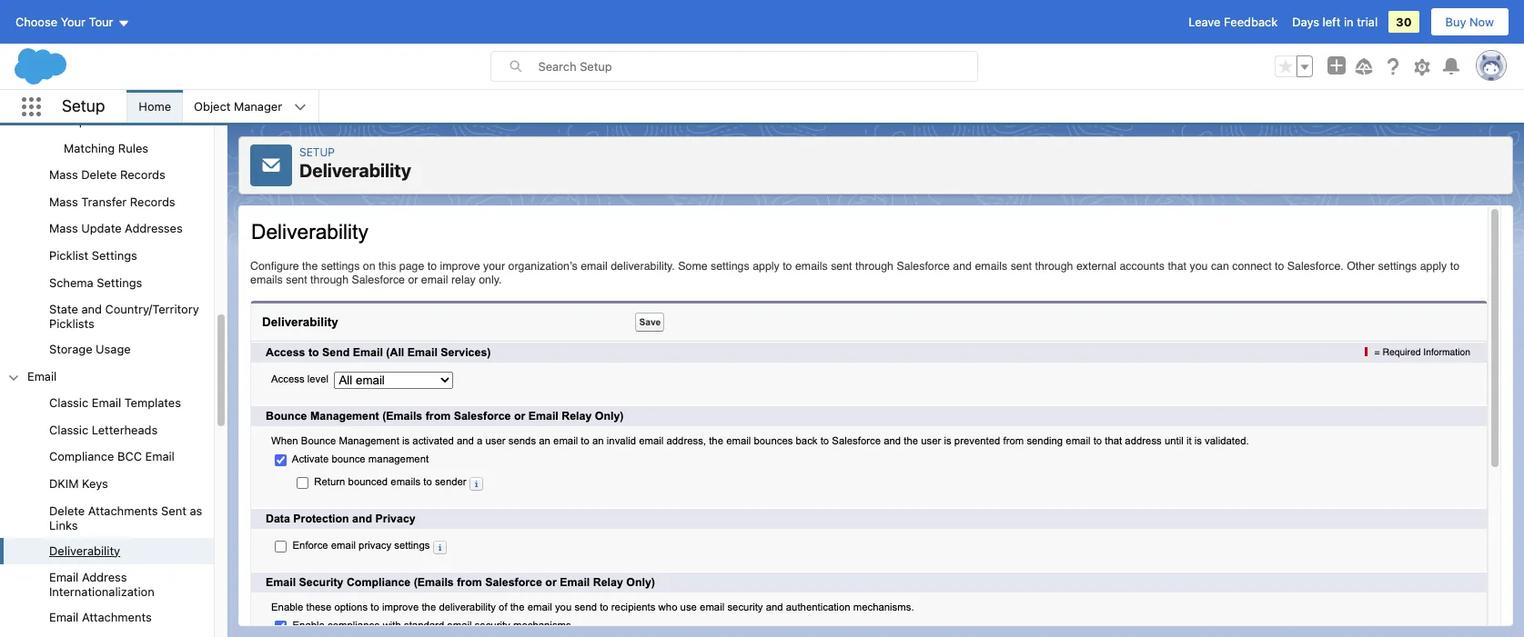 Task type: locate. For each thing, give the bounding box(es) containing it.
attachments down keys
[[88, 504, 158, 518]]

deliverability down setup link
[[299, 160, 411, 181]]

1 vertical spatial mass
[[49, 195, 78, 209]]

schema
[[49, 275, 93, 290]]

records up mass transfer records in the left top of the page
[[120, 168, 165, 182]]

1 vertical spatial delete
[[49, 504, 85, 518]]

2 classic from the top
[[49, 423, 88, 438]]

links
[[49, 518, 78, 533]]

Search Setup text field
[[538, 52, 977, 81]]

classic inside 'link'
[[49, 423, 88, 438]]

1 vertical spatial deliverability
[[49, 544, 120, 558]]

0 vertical spatial mass
[[49, 168, 78, 182]]

picklist settings link
[[49, 248, 137, 264]]

1 vertical spatial attachments
[[82, 611, 152, 625]]

setup inside setup deliverability
[[299, 146, 335, 159]]

settings inside picklist settings link
[[92, 248, 137, 263]]

letterheads
[[92, 423, 158, 438]]

email tree item
[[0, 364, 214, 638]]

mass left transfer
[[49, 195, 78, 209]]

schema settings
[[49, 275, 142, 290]]

records
[[120, 168, 165, 182], [130, 195, 175, 209]]

0 horizontal spatial deliverability
[[49, 544, 120, 558]]

classic email templates link
[[49, 396, 181, 412]]

0 vertical spatial rules
[[119, 114, 149, 128]]

deliverability down links
[[49, 544, 120, 558]]

your
[[61, 15, 86, 29]]

state and country/territory picklists link
[[49, 302, 214, 331]]

rules inside matching rules link
[[118, 141, 148, 155]]

email down storage
[[27, 369, 57, 384]]

settings down mass update addresses link
[[92, 248, 137, 263]]

1 mass from the top
[[49, 168, 78, 182]]

delete inside 'delete attachments sent as links'
[[49, 504, 85, 518]]

classic
[[49, 396, 88, 411], [49, 423, 88, 438]]

0 vertical spatial classic
[[49, 396, 88, 411]]

country/territory
[[105, 302, 199, 317]]

leave
[[1189, 15, 1221, 29]]

deliverability tree item
[[0, 538, 214, 565]]

storage
[[49, 342, 92, 357]]

matching rules
[[64, 141, 148, 155]]

days left in trial
[[1292, 15, 1378, 29]]

email for email link at the bottom of page
[[27, 369, 57, 384]]

tour
[[89, 15, 113, 29]]

schema settings link
[[49, 275, 142, 291]]

setup deliverability
[[299, 146, 411, 181]]

1 vertical spatial records
[[130, 195, 175, 209]]

0 vertical spatial attachments
[[88, 504, 158, 518]]

choose your tour button
[[15, 7, 131, 36]]

0 vertical spatial setup
[[62, 96, 105, 115]]

setup for setup deliverability
[[299, 146, 335, 159]]

keys
[[82, 477, 108, 491]]

mass up picklist
[[49, 221, 78, 236]]

storage usage
[[49, 342, 131, 357]]

settings for schema settings
[[97, 275, 142, 290]]

deliverability link
[[49, 544, 120, 560]]

email down deliverability link
[[49, 571, 79, 585]]

rules up mass delete records at top left
[[118, 141, 148, 155]]

delete down dkim
[[49, 504, 85, 518]]

templates
[[124, 396, 181, 411]]

settings
[[92, 248, 137, 263], [97, 275, 142, 290]]

storage usage link
[[49, 342, 131, 358]]

0 vertical spatial settings
[[92, 248, 137, 263]]

classic down email link at the bottom of page
[[49, 396, 88, 411]]

deliverability inside tree item
[[49, 544, 120, 558]]

rules down the 'home'
[[119, 114, 149, 128]]

email down internationalization
[[49, 611, 79, 625]]

group
[[0, 0, 214, 364], [1275, 56, 1313, 77], [0, 81, 214, 162], [0, 391, 214, 638]]

1 vertical spatial classic
[[49, 423, 88, 438]]

setup
[[62, 96, 105, 115], [299, 146, 335, 159]]

1 vertical spatial rules
[[118, 141, 148, 155]]

manager
[[234, 99, 282, 114]]

email attachments link
[[49, 611, 152, 627]]

mass delete records
[[49, 168, 165, 182]]

email
[[27, 369, 57, 384], [92, 396, 121, 411], [145, 450, 175, 464], [49, 571, 79, 585], [49, 611, 79, 625]]

compliance
[[49, 450, 114, 464]]

choose
[[15, 15, 57, 29]]

duplicate rules
[[64, 114, 149, 128]]

picklist
[[49, 248, 88, 263]]

2 vertical spatial mass
[[49, 221, 78, 236]]

email address internationalization
[[49, 571, 154, 600]]

records up addresses
[[130, 195, 175, 209]]

delete
[[81, 168, 117, 182], [49, 504, 85, 518]]

mass update addresses
[[49, 221, 183, 236]]

settings up state and country/territory picklists on the left of the page
[[97, 275, 142, 290]]

email inside email address internationalization
[[49, 571, 79, 585]]

matching rules link
[[64, 141, 148, 157]]

2 mass from the top
[[49, 195, 78, 209]]

0 horizontal spatial setup
[[62, 96, 105, 115]]

classic up compliance
[[49, 423, 88, 438]]

compliance bcc email link
[[49, 450, 175, 466]]

0 vertical spatial deliverability
[[299, 160, 411, 181]]

email address internationalization link
[[49, 571, 214, 600]]

mass for mass update addresses
[[49, 221, 78, 236]]

update
[[81, 221, 122, 236]]

delete down matching rules link
[[81, 168, 117, 182]]

1 horizontal spatial setup
[[299, 146, 335, 159]]

rules inside duplicate rules link
[[119, 114, 149, 128]]

setup link
[[299, 146, 335, 159]]

1 classic from the top
[[49, 396, 88, 411]]

picklist settings
[[49, 248, 137, 263]]

deliverability
[[299, 160, 411, 181], [49, 544, 120, 558]]

attachments
[[88, 504, 158, 518], [82, 611, 152, 625]]

1 vertical spatial setup
[[299, 146, 335, 159]]

object manager
[[194, 99, 282, 114]]

3 mass from the top
[[49, 221, 78, 236]]

mass for mass delete records
[[49, 168, 78, 182]]

1 vertical spatial settings
[[97, 275, 142, 290]]

attachments inside 'delete attachments sent as links'
[[88, 504, 158, 518]]

email for email attachments
[[49, 611, 79, 625]]

mass down matching at the top
[[49, 168, 78, 182]]

0 vertical spatial records
[[120, 168, 165, 182]]

choose your tour
[[15, 15, 113, 29]]

rules
[[119, 114, 149, 128], [118, 141, 148, 155]]

0 vertical spatial delete
[[81, 168, 117, 182]]

classic for classic email templates
[[49, 396, 88, 411]]

mass delete records link
[[49, 168, 165, 184]]

matching
[[64, 141, 115, 155]]

classic for classic letterheads
[[49, 423, 88, 438]]

object manager link
[[183, 90, 293, 123]]

settings inside schema settings link
[[97, 275, 142, 290]]

mass
[[49, 168, 78, 182], [49, 195, 78, 209], [49, 221, 78, 236]]

attachments up email delivery settings image
[[82, 611, 152, 625]]



Task type: describe. For each thing, give the bounding box(es) containing it.
delete attachments sent as links
[[49, 504, 202, 533]]

email attachments
[[49, 611, 152, 625]]

mass transfer records
[[49, 195, 175, 209]]

object
[[194, 99, 231, 114]]

attachments for email
[[82, 611, 152, 625]]

buy
[[1445, 15, 1466, 29]]

attachments for delete
[[88, 504, 158, 518]]

as
[[190, 504, 202, 518]]

left
[[1323, 15, 1341, 29]]

picklists
[[49, 317, 94, 331]]

buy now
[[1445, 15, 1494, 29]]

email link
[[27, 369, 57, 385]]

group containing classic email templates
[[0, 391, 214, 638]]

in
[[1344, 15, 1354, 29]]

mass for mass transfer records
[[49, 195, 78, 209]]

transfer
[[81, 195, 127, 209]]

setup for setup
[[62, 96, 105, 115]]

trial
[[1357, 15, 1378, 29]]

and
[[81, 302, 102, 317]]

mass update addresses link
[[49, 221, 183, 237]]

rules for matching rules
[[118, 141, 148, 155]]

email for email address internationalization
[[49, 571, 79, 585]]

dkim
[[49, 477, 79, 491]]

settings for picklist settings
[[92, 248, 137, 263]]

bcc
[[117, 450, 142, 464]]

classic letterheads
[[49, 423, 158, 438]]

duplicate
[[64, 114, 116, 128]]

feedback
[[1224, 15, 1278, 29]]

leave feedback
[[1189, 15, 1278, 29]]

1 horizontal spatial deliverability
[[299, 160, 411, 181]]

state
[[49, 302, 78, 317]]

days
[[1292, 15, 1319, 29]]

compliance bcc email
[[49, 450, 175, 464]]

now
[[1470, 15, 1494, 29]]

dkim keys
[[49, 477, 108, 491]]

sent
[[161, 504, 186, 518]]

email up the classic letterheads
[[92, 396, 121, 411]]

delete attachments sent as links link
[[49, 504, 214, 533]]

classic email templates
[[49, 396, 181, 411]]

address
[[82, 571, 127, 585]]

dkim keys link
[[49, 477, 108, 493]]

email right bcc
[[145, 450, 175, 464]]

internationalization
[[49, 585, 154, 600]]

rules for duplicate rules
[[119, 114, 149, 128]]

email delivery settings image
[[0, 632, 214, 638]]

mass transfer records link
[[49, 195, 175, 211]]

addresses
[[125, 221, 183, 236]]

home
[[139, 99, 171, 114]]

leave feedback link
[[1189, 15, 1278, 29]]

usage
[[96, 342, 131, 357]]

buy now button
[[1430, 7, 1509, 36]]

records for mass transfer records
[[130, 195, 175, 209]]

state and country/territory picklists
[[49, 302, 199, 331]]

duplicate rules link
[[64, 114, 149, 130]]

home link
[[128, 90, 182, 123]]

records for mass delete records
[[120, 168, 165, 182]]

30
[[1396, 15, 1412, 29]]

classic letterheads link
[[49, 423, 158, 439]]



Task type: vqa. For each thing, say whether or not it's contained in the screenshot.
2nd Mass from the bottom
yes



